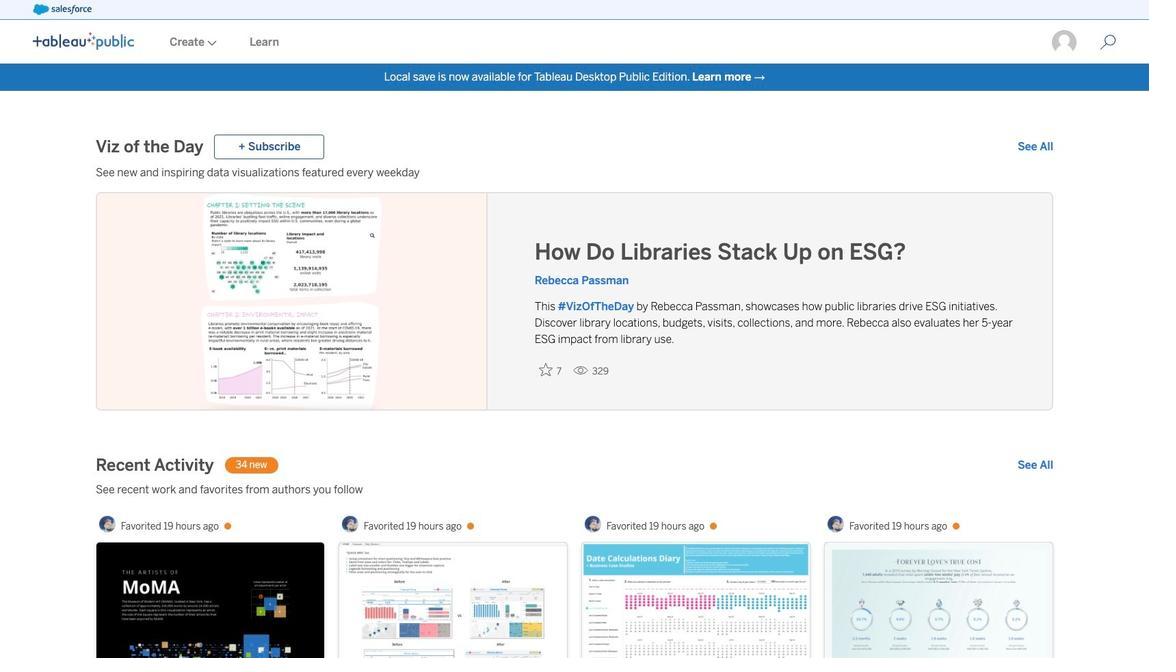Task type: describe. For each thing, give the bounding box(es) containing it.
1 shangruff raina image from the left
[[342, 517, 358, 533]]

2 shangruff raina image from the left
[[585, 517, 601, 533]]

see recent work and favorites from authors you follow element
[[96, 482, 1054, 499]]

see new and inspiring data visualizations featured every weekday element
[[96, 165, 1054, 181]]

add favorite image
[[539, 363, 553, 377]]

workbook thumbnail image for 1st shangruff raina image from right
[[825, 543, 1053, 659]]

go to search image
[[1084, 34, 1133, 51]]

viz of the day heading
[[96, 136, 204, 158]]



Task type: locate. For each thing, give the bounding box(es) containing it.
workbook thumbnail image for 2nd shangruff raina icon from right
[[339, 543, 567, 659]]

tableau public viz of the day image
[[97, 192, 488, 411]]

see all recent activity element
[[1018, 458, 1054, 474]]

1 shangruff raina image from the left
[[99, 517, 116, 533]]

see all viz of the day element
[[1018, 139, 1054, 155]]

logo image
[[33, 32, 134, 50]]

create image
[[205, 40, 217, 46]]

3 workbook thumbnail image from the left
[[582, 543, 810, 659]]

shangruff raina image
[[99, 517, 116, 533], [828, 517, 844, 533]]

1 horizontal spatial shangruff raina image
[[828, 517, 844, 533]]

1 workbook thumbnail image from the left
[[96, 543, 324, 659]]

christina.overa image
[[1051, 29, 1078, 56]]

Add Favorite button
[[535, 359, 568, 381]]

salesforce logo image
[[33, 4, 92, 15]]

2 workbook thumbnail image from the left
[[339, 543, 567, 659]]

1 horizontal spatial shangruff raina image
[[585, 517, 601, 533]]

workbook thumbnail image for second shangruff raina icon from the left
[[582, 543, 810, 659]]

workbook thumbnail image
[[96, 543, 324, 659], [339, 543, 567, 659], [582, 543, 810, 659], [825, 543, 1053, 659]]

recent activity heading
[[96, 455, 214, 477]]

workbook thumbnail image for second shangruff raina image from right
[[96, 543, 324, 659]]

0 horizontal spatial shangruff raina image
[[342, 517, 358, 533]]

2 shangruff raina image from the left
[[828, 517, 844, 533]]

0 horizontal spatial shangruff raina image
[[99, 517, 116, 533]]

shangruff raina image
[[342, 517, 358, 533], [585, 517, 601, 533]]

4 workbook thumbnail image from the left
[[825, 543, 1053, 659]]



Task type: vqa. For each thing, say whether or not it's contained in the screenshot.
tara.schultz icon in the top right of the page
no



